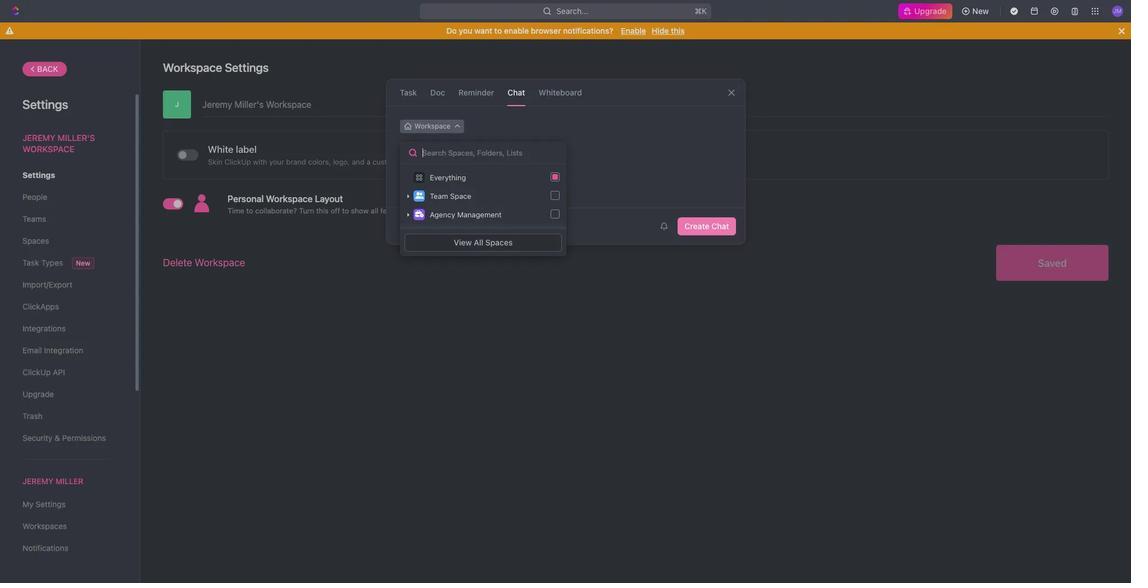 Task type: locate. For each thing, give the bounding box(es) containing it.
0 horizontal spatial clickup
[[22, 368, 51, 377]]

url.
[[400, 157, 416, 166]]

workspaces
[[22, 522, 67, 531]]

workspace inside delete workspace button
[[195, 257, 245, 269]]

task button
[[400, 79, 417, 106]]

workspace up the "collaborate?"
[[266, 194, 313, 204]]

this right "hide"
[[671, 26, 685, 35]]

1 horizontal spatial new
[[973, 6, 989, 16]]

back
[[37, 64, 58, 74]]

white label skin clickup with your brand colors, logo, and a custom url.
[[208, 144, 416, 166]]

clickup
[[224, 157, 251, 166], [22, 368, 51, 377]]

workspace down doc button on the left of the page
[[414, 122, 451, 130]]

integration
[[44, 346, 83, 355]]

j
[[175, 100, 179, 108]]

new button
[[957, 2, 996, 20]]

personal
[[228, 194, 264, 204]]

1 vertical spatial this
[[316, 206, 329, 215]]

spaces link
[[22, 232, 112, 251]]

0 vertical spatial clickup
[[224, 157, 251, 166]]

enable
[[621, 26, 646, 35]]

teams link
[[22, 210, 112, 229]]

Team Na﻿me text field
[[202, 90, 1109, 116]]

task left types
[[22, 258, 39, 268]]

notifications?
[[563, 26, 613, 35]]

clickup api link
[[22, 363, 112, 382]]

team
[[430, 192, 448, 201]]

clickup api
[[22, 368, 65, 377]]

new inside settings element
[[76, 259, 90, 268]]

task for task types
[[22, 258, 39, 268]]

0 vertical spatial jeremy
[[22, 133, 55, 143]]

1 horizontal spatial spaces
[[485, 238, 513, 247]]

do
[[447, 26, 457, 35]]

white
[[208, 144, 234, 155]]

1 vertical spatial upgrade
[[22, 389, 54, 399]]

off
[[331, 206, 340, 215]]

trash
[[22, 411, 43, 421]]

spaces down teams
[[22, 236, 49, 246]]

label
[[236, 144, 257, 155]]

show
[[351, 206, 369, 215]]

1 horizontal spatial upgrade
[[915, 6, 947, 16]]

chat right reminder
[[508, 87, 525, 97]]

task inside settings element
[[22, 258, 39, 268]]

chat inside button
[[712, 221, 729, 231]]

jeremy left miller's at the left top
[[22, 133, 55, 143]]

designed
[[410, 206, 442, 215]]

a
[[367, 157, 371, 166]]

1 vertical spatial task
[[22, 258, 39, 268]]

jeremy miller
[[22, 477, 83, 486]]

chat
[[508, 87, 525, 97], [712, 221, 729, 231]]

spaces right all
[[485, 238, 513, 247]]

1 horizontal spatial clickup
[[224, 157, 251, 166]]

jeremy inside jeremy miller's workspace
[[22, 133, 55, 143]]

task types
[[22, 258, 63, 268]]

to
[[495, 26, 502, 35], [246, 206, 253, 215], [342, 206, 349, 215]]

notifications
[[22, 544, 68, 553]]

0 vertical spatial upgrade link
[[899, 3, 952, 19]]

1 horizontal spatial task
[[400, 87, 417, 97]]

0 horizontal spatial task
[[22, 258, 39, 268]]

upgrade link up trash link
[[22, 385, 112, 404]]

new
[[973, 6, 989, 16], [76, 259, 90, 268]]

want
[[474, 26, 492, 35]]

0 vertical spatial new
[[973, 6, 989, 16]]

create chat
[[685, 221, 729, 231]]

Search Spaces, Folders, Lists text field
[[400, 142, 567, 164]]

0 horizontal spatial spaces
[[22, 236, 49, 246]]

this
[[671, 26, 685, 35], [316, 206, 329, 215]]

&
[[55, 433, 60, 443]]

this inside personal workspace layout time to collaborate? turn this off to show all features designed for team productivity.
[[316, 206, 329, 215]]

upgrade
[[915, 6, 947, 16], [22, 389, 54, 399]]

collaborate?
[[255, 206, 297, 215]]

1 jeremy from the top
[[22, 133, 55, 143]]

to right want
[[495, 26, 502, 35]]

spaces
[[22, 236, 49, 246], [485, 238, 513, 247]]

whiteboard
[[539, 87, 582, 97]]

clickapps
[[22, 302, 59, 311]]

workspace up j
[[163, 61, 222, 74]]

workspace down miller's at the left top
[[22, 144, 74, 154]]

0 horizontal spatial upgrade
[[22, 389, 54, 399]]

people
[[22, 192, 47, 202]]

0 vertical spatial upgrade
[[915, 6, 947, 16]]

security
[[22, 433, 52, 443]]

upgrade down clickup api
[[22, 389, 54, 399]]

task left doc
[[400, 87, 417, 97]]

upgrade link
[[899, 3, 952, 19], [22, 385, 112, 404]]

dialog
[[386, 79, 746, 245]]

clickup left api
[[22, 368, 51, 377]]

0 horizontal spatial to
[[246, 206, 253, 215]]

settings element
[[0, 39, 141, 583]]

jeremy up my settings
[[22, 477, 53, 486]]

create
[[685, 221, 710, 231]]

do you want to enable browser notifications? enable hide this
[[447, 26, 685, 35]]

0 vertical spatial this
[[671, 26, 685, 35]]

upgrade left "new" button
[[915, 6, 947, 16]]

workspace right delete
[[195, 257, 245, 269]]

0 vertical spatial task
[[400, 87, 417, 97]]

1 vertical spatial upgrade link
[[22, 385, 112, 404]]

teams
[[22, 214, 46, 224]]

features
[[380, 206, 408, 215]]

this left off
[[316, 206, 329, 215]]

1 vertical spatial new
[[76, 259, 90, 268]]

reminder button
[[459, 79, 494, 106]]

jeremy
[[22, 133, 55, 143], [22, 477, 53, 486]]

team space
[[430, 192, 471, 201]]

new inside button
[[973, 6, 989, 16]]

0 horizontal spatial upgrade link
[[22, 385, 112, 404]]

1 horizontal spatial chat
[[712, 221, 729, 231]]

to down personal
[[246, 206, 253, 215]]

1 vertical spatial chat
[[712, 221, 729, 231]]

chat button
[[508, 79, 525, 106]]

settings link
[[22, 166, 112, 185]]

clickup down label
[[224, 157, 251, 166]]

all
[[371, 206, 378, 215]]

jeremy miller's workspace
[[22, 133, 95, 154]]

saved
[[1038, 257, 1067, 269]]

workspace
[[163, 61, 222, 74], [414, 122, 451, 130], [22, 144, 74, 154], [266, 194, 313, 204], [195, 257, 245, 269]]

to right off
[[342, 206, 349, 215]]

1 vertical spatial clickup
[[22, 368, 51, 377]]

workspace inside jeremy miller's workspace
[[22, 144, 74, 154]]

for
[[444, 206, 453, 215]]

chat right create
[[712, 221, 729, 231]]

2 jeremy from the top
[[22, 477, 53, 486]]

0 horizontal spatial new
[[76, 259, 90, 268]]

dialog containing task
[[386, 79, 746, 245]]

security & permissions
[[22, 433, 106, 443]]

personal workspace layout time to collaborate? turn this off to show all features designed for team productivity.
[[228, 194, 516, 215]]

0 horizontal spatial this
[[316, 206, 329, 215]]

upgrade link left "new" button
[[899, 3, 952, 19]]

1 horizontal spatial this
[[671, 26, 685, 35]]

task for task
[[400, 87, 417, 97]]

browser
[[531, 26, 561, 35]]

view all spaces
[[454, 238, 513, 247]]

1 vertical spatial jeremy
[[22, 477, 53, 486]]

2 horizontal spatial to
[[495, 26, 502, 35]]

0 horizontal spatial chat
[[508, 87, 525, 97]]



Task type: vqa. For each thing, say whether or not it's contained in the screenshot.
any
no



Task type: describe. For each thing, give the bounding box(es) containing it.
you
[[459, 26, 472, 35]]

productivity.
[[474, 206, 516, 215]]

back link
[[22, 62, 67, 76]]

workspace button
[[400, 120, 464, 133]]

types
[[41, 258, 63, 268]]

my settings
[[22, 500, 66, 509]]

email integration link
[[22, 341, 112, 360]]

skin
[[208, 157, 222, 166]]

workspace inside personal workspace layout time to collaborate? turn this off to show all features designed for team productivity.
[[266, 194, 313, 204]]

workspaces link
[[22, 517, 112, 536]]

team
[[455, 206, 472, 215]]

doc
[[430, 87, 445, 97]]

saved button
[[996, 245, 1109, 281]]

settings inside settings link
[[22, 170, 55, 180]]

jeremy for jeremy miller
[[22, 477, 53, 486]]

spaces inside view all spaces button
[[485, 238, 513, 247]]

whiteboard button
[[539, 79, 582, 106]]

workspace inside workspace button
[[414, 122, 451, 130]]

people link
[[22, 188, 112, 207]]

clickapps link
[[22, 297, 112, 316]]

clickup inside settings element
[[22, 368, 51, 377]]

import/export
[[22, 280, 72, 289]]

import/export link
[[22, 275, 112, 294]]

Name this Chat... field
[[386, 140, 745, 153]]

your
[[269, 157, 284, 166]]

and
[[352, 157, 365, 166]]

delete workspace button
[[163, 251, 245, 275]]

security & permissions link
[[22, 429, 112, 448]]

my settings link
[[22, 495, 112, 514]]

upgrade inside settings element
[[22, 389, 54, 399]]

agency management
[[430, 210, 502, 219]]

custom
[[373, 157, 398, 166]]

⌘k
[[695, 6, 707, 16]]

jeremy for jeremy miller's workspace
[[22, 133, 55, 143]]

0 vertical spatial chat
[[508, 87, 525, 97]]

clickup inside 'white label skin clickup with your brand colors, logo, and a custom url.'
[[224, 157, 251, 166]]

turn
[[299, 206, 314, 215]]

email integration
[[22, 346, 83, 355]]

management
[[457, 210, 502, 219]]

agency
[[430, 210, 455, 219]]

my
[[22, 500, 33, 509]]

workspace settings
[[163, 61, 269, 74]]

workspace button
[[400, 120, 464, 133]]

with
[[253, 157, 267, 166]]

brand
[[286, 157, 306, 166]]

doc button
[[430, 79, 445, 106]]

business time image
[[415, 211, 423, 218]]

time
[[228, 206, 244, 215]]

reminder
[[459, 87, 494, 97]]

permissions
[[62, 433, 106, 443]]

delete
[[163, 257, 192, 269]]

delete workspace
[[163, 257, 245, 269]]

settings inside my settings link
[[36, 500, 66, 509]]

user group image
[[415, 192, 423, 199]]

logo,
[[333, 157, 350, 166]]

colors,
[[308, 157, 331, 166]]

api
[[53, 368, 65, 377]]

miller
[[56, 477, 83, 486]]

create chat button
[[678, 217, 736, 235]]

search...
[[556, 6, 588, 16]]

all
[[474, 238, 483, 247]]

view all spaces button
[[405, 234, 562, 252]]

view
[[454, 238, 472, 247]]

hide
[[652, 26, 669, 35]]

layout
[[315, 194, 343, 204]]

trash link
[[22, 407, 112, 426]]

1 horizontal spatial to
[[342, 206, 349, 215]]

enable
[[504, 26, 529, 35]]

email
[[22, 346, 42, 355]]

miller's
[[58, 133, 95, 143]]

spaces inside spaces link
[[22, 236, 49, 246]]

integrations
[[22, 324, 66, 333]]

space
[[450, 192, 471, 201]]

1 horizontal spatial upgrade link
[[899, 3, 952, 19]]

notifications link
[[22, 539, 112, 558]]

integrations link
[[22, 319, 112, 338]]



